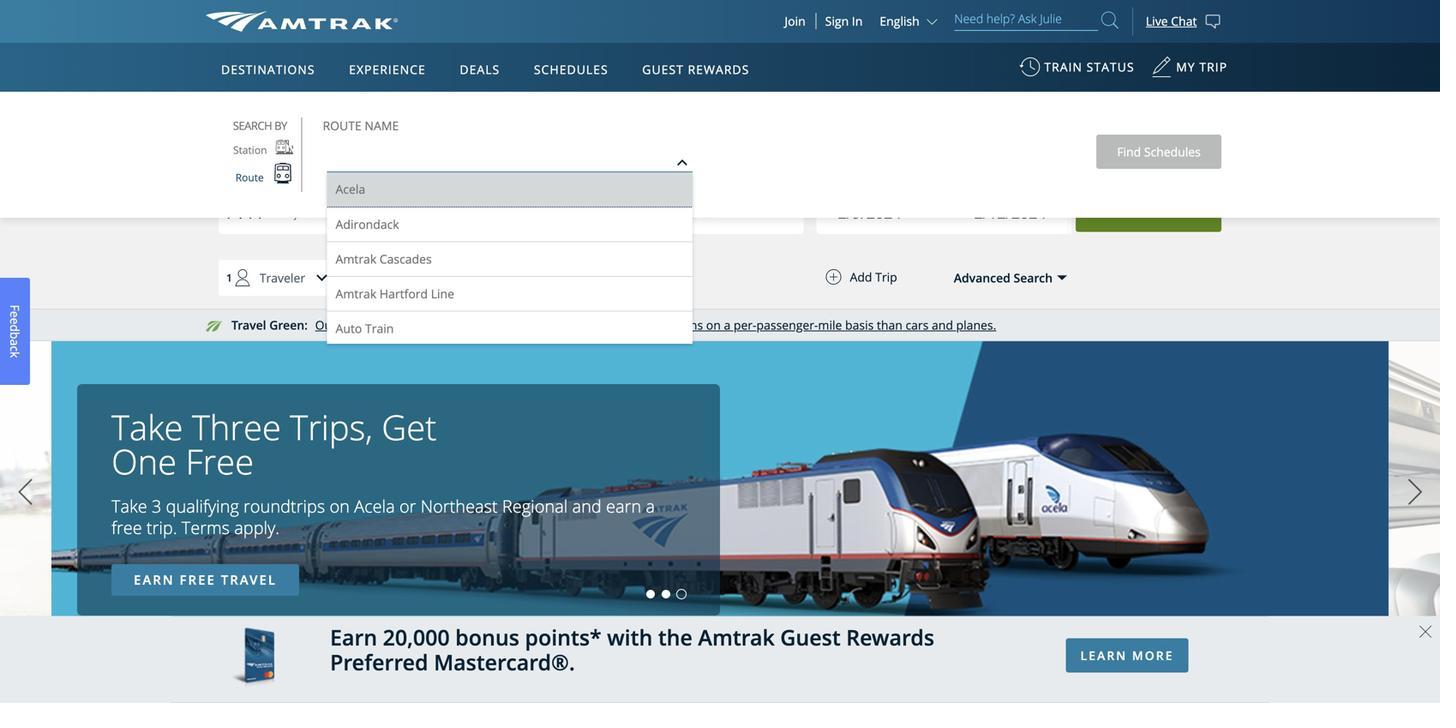 Task type: locate. For each thing, give the bounding box(es) containing it.
1 vertical spatial rewards
[[846, 623, 935, 652]]

sta. right st.
[[702, 208, 718, 221]]

our
[[315, 317, 337, 333]]

take inside take three trips, get one free
[[111, 403, 183, 450]]

0 horizontal spatial a
[[7, 339, 23, 346]]

free
[[186, 438, 254, 484]]

nyp
[[225, 191, 271, 226]]

per-
[[734, 317, 757, 333]]

amtrak down passenger with disability or assistance needed? option
[[336, 286, 377, 302]]

amtrak for amtrak cascades
[[336, 251, 377, 267]]

amtrak hartford line option
[[327, 276, 693, 311]]

1 horizontal spatial route
[[323, 117, 362, 134]]

a left 'per-'
[[724, 317, 731, 333]]

rail
[[317, 104, 337, 120]]

train status
[[1044, 59, 1135, 75]]

penn
[[379, 208, 401, 221]]

sta. for phl
[[702, 208, 718, 221]]

train left hall
[[325, 208, 347, 221]]

rail passes
[[317, 104, 378, 120]]

schedules link
[[527, 43, 615, 93]]

1 vertical spatial or
[[399, 494, 416, 518]]

roundtrips
[[244, 494, 325, 518]]

line
[[431, 286, 454, 302]]

1 vertical spatial route
[[236, 170, 264, 184]]

take left '3'
[[111, 494, 147, 518]]

open image
[[1057, 275, 1067, 281]]

and
[[495, 317, 517, 333], [932, 317, 953, 333], [572, 494, 602, 518]]

sta.
[[404, 208, 420, 221], [702, 208, 718, 221]]

amtrak up passenger with disability or assistance needed? option
[[336, 251, 377, 267]]

find trains
[[1106, 202, 1191, 219]]

the
[[658, 623, 693, 652]]

traveler
[[260, 269, 305, 286]]

route button
[[227, 163, 293, 192]]

sta. right penn
[[404, 208, 420, 221]]

join button
[[774, 13, 817, 29]]

earn
[[330, 623, 377, 652]]

train
[[325, 208, 347, 221], [365, 320, 394, 337]]

0 horizontal spatial guest
[[642, 61, 684, 78]]

0 horizontal spatial less
[[429, 317, 451, 333]]

rewards inside earn 20,000 bonus points* with the amtrak guest rewards preferred mastercard®.
[[846, 623, 935, 652]]

take for take three trips, get one free
[[111, 403, 183, 450]]

0 horizontal spatial on
[[330, 494, 350, 518]]

traveler button
[[219, 260, 340, 296]]

h
[[624, 208, 631, 221]]

add trip button
[[792, 260, 932, 293]]

0 horizontal spatial with
[[432, 269, 456, 285]]

less down line
[[429, 317, 451, 333]]

1 horizontal spatial guest
[[780, 623, 841, 652]]

slide 1 tab
[[646, 590, 655, 598]]

take inside take 3 qualifying roundtrips on acela or northeast regional and earn a free trip. terms apply.
[[111, 494, 147, 518]]

0 horizontal spatial route
[[236, 170, 264, 184]]

rail passes button
[[300, 93, 394, 132]]

and right cars
[[932, 317, 953, 333]]

passenger with disability or assistance needed?
[[371, 269, 639, 285]]

2 horizontal spatial on
[[706, 317, 721, 333]]

experience button
[[342, 45, 433, 93]]

three
[[192, 403, 281, 450]]

learn more link
[[1066, 638, 1189, 673]]

1 vertical spatial with
[[607, 623, 653, 652]]

0 vertical spatial acela
[[336, 181, 365, 197]]

1 horizontal spatial search
[[1014, 269, 1053, 286]]

a right earn
[[646, 494, 655, 518]]

trip
[[1200, 59, 1228, 75]]

st.
[[689, 208, 699, 221]]

b
[[7, 332, 23, 339]]

1 horizontal spatial with
[[607, 623, 653, 652]]

switch departure and arrival stations. image
[[482, 190, 523, 231]]

sta. inside phl philadelphia, pa william h gray iii 30th st. sta.
[[702, 208, 718, 221]]

2 vertical spatial amtrak
[[698, 623, 775, 652]]

application
[[270, 143, 681, 383]]

search by
[[233, 118, 287, 133]]

than
[[877, 317, 903, 333]]

with left the
[[607, 623, 653, 652]]

average
[[576, 317, 620, 333]]

e down f
[[7, 318, 23, 324]]

c
[[7, 346, 23, 352]]

train right auto
[[365, 320, 394, 337]]

guest inside popup button
[[642, 61, 684, 78]]

on inside take 3 qualifying roundtrips on acela or northeast regional and earn a free trip. terms apply.
[[330, 494, 350, 518]]

moynihan
[[280, 208, 322, 221]]

0 vertical spatial rewards
[[688, 61, 750, 78]]

route name
[[323, 117, 399, 134]]

2 horizontal spatial a
[[724, 317, 731, 333]]

1 vertical spatial train
[[365, 320, 394, 337]]

2 sta. from the left
[[702, 208, 718, 221]]

more information about accessible travel requests. image
[[639, 272, 656, 285]]

english button
[[880, 13, 942, 29]]

on
[[558, 317, 572, 333], [706, 317, 721, 333], [330, 494, 350, 518]]

find
[[1106, 202, 1139, 219]]

1 take from the top
[[111, 403, 183, 450]]

None field
[[834, 191, 952, 234], [953, 191, 1072, 234], [834, 191, 952, 234], [953, 191, 1072, 234]]

2 vertical spatial a
[[646, 494, 655, 518]]

1 horizontal spatial sta.
[[702, 208, 718, 221]]

adirondack option
[[327, 207, 693, 241]]

take three trips, get one free
[[111, 403, 437, 484]]

guest inside earn 20,000 bonus points* with the amtrak guest rewards preferred mastercard®.
[[780, 623, 841, 652]]

route for route
[[236, 170, 264, 184]]

or right disability
[[513, 269, 525, 285]]

and left the create
[[495, 317, 517, 333]]

travel
[[231, 317, 266, 333]]

1 horizontal spatial on
[[558, 317, 572, 333]]

amtrak inside 'option'
[[336, 251, 377, 267]]

0 vertical spatial route
[[323, 117, 362, 134]]

and left earn
[[572, 494, 602, 518]]

0 vertical spatial amtrak
[[336, 251, 377, 267]]

0 vertical spatial train
[[325, 208, 347, 221]]

a inside "f e e d b a c k" button
[[7, 339, 23, 346]]

philadelphia,
[[591, 196, 646, 209]]

earn
[[606, 494, 641, 518]]

2 horizontal spatial and
[[932, 317, 953, 333]]

with
[[432, 269, 456, 285], [607, 623, 653, 652]]

find trains button
[[1076, 189, 1222, 232]]

rewards inside popup button
[[688, 61, 750, 78]]

amtrak sustains leaf icon image
[[206, 321, 223, 332]]

on right "roundtrips"
[[330, 494, 350, 518]]

1 vertical spatial amtrak
[[336, 286, 377, 302]]

0 vertical spatial guest
[[642, 61, 684, 78]]

0 horizontal spatial train
[[325, 208, 347, 221]]

amtrak cascades option
[[327, 241, 693, 276]]

trip.
[[147, 516, 177, 539]]

1 vertical spatial take
[[111, 494, 147, 518]]

search left open "image"
[[1014, 269, 1053, 286]]

earn 20,000 bonus points* with the amtrak guest rewards preferred mastercard®.
[[330, 623, 935, 677]]

by
[[274, 118, 287, 133]]

1 horizontal spatial rewards
[[846, 623, 935, 652]]

1 vertical spatial a
[[7, 339, 23, 346]]

1 vertical spatial search
[[1014, 269, 1053, 286]]

preferred
[[330, 648, 428, 677]]

station
[[233, 143, 267, 157]]

amtrak for amtrak hartford line
[[336, 286, 377, 302]]

1 horizontal spatial or
[[513, 269, 525, 285]]

amtrak right the
[[698, 623, 775, 652]]

1 vertical spatial acela
[[354, 494, 395, 518]]

acela
[[336, 181, 365, 197], [354, 494, 395, 518]]

with up line
[[432, 269, 456, 285]]

my trip
[[1176, 59, 1228, 75]]

amtrak
[[336, 251, 377, 267], [336, 286, 377, 302], [698, 623, 775, 652]]

with inside earn 20,000 bonus points* with the amtrak guest rewards preferred mastercard®.
[[607, 623, 653, 652]]

guest
[[642, 61, 684, 78], [780, 623, 841, 652]]

experience
[[349, 61, 426, 78]]

less right average
[[623, 317, 644, 333]]

acela option
[[327, 172, 693, 207]]

sign in button
[[825, 13, 863, 29]]

regional
[[502, 494, 568, 518]]

1 sta. from the left
[[404, 208, 420, 221]]

more
[[1132, 647, 1174, 664]]

auto train option
[[327, 311, 693, 346]]

take up '3'
[[111, 403, 183, 450]]

acela up hall
[[336, 181, 365, 197]]

status
[[1087, 59, 1135, 75]]

a up 'k'
[[7, 339, 23, 346]]

0 horizontal spatial or
[[399, 494, 416, 518]]

amtrak guest rewards preferred mastercard image
[[231, 627, 274, 692]]

1 horizontal spatial a
[[646, 494, 655, 518]]

qualifying
[[166, 494, 239, 518]]

search
[[233, 118, 272, 133], [1014, 269, 1053, 286]]

click to add the number travelers and discount types image
[[305, 261, 340, 295]]

acela left northeast
[[354, 494, 395, 518]]

banner
[[0, 0, 1440, 396]]

amtrak inside option
[[336, 286, 377, 302]]

schedules
[[534, 61, 608, 78]]

earn
[[134, 571, 175, 589]]

apply.
[[234, 516, 280, 539]]

less
[[429, 317, 451, 333], [623, 317, 644, 333]]

0 horizontal spatial rewards
[[688, 61, 750, 78]]

bonus
[[455, 623, 519, 652]]

0 horizontal spatial and
[[495, 317, 517, 333]]

1 horizontal spatial less
[[623, 317, 644, 333]]

on right the create
[[558, 317, 572, 333]]

consume
[[375, 317, 426, 333]]

0 vertical spatial a
[[724, 317, 731, 333]]

cascades
[[380, 251, 432, 267]]

live chat
[[1146, 13, 1197, 29]]

0 vertical spatial take
[[111, 403, 183, 450]]

1 horizontal spatial and
[[572, 494, 602, 518]]

search up station on the left top of page
[[233, 118, 272, 133]]

0 horizontal spatial sta.
[[404, 208, 420, 221]]

basis
[[845, 317, 874, 333]]

e up d
[[7, 311, 23, 318]]

2 take from the top
[[111, 494, 147, 518]]

0 vertical spatial search
[[233, 118, 272, 133]]

my
[[1176, 59, 1196, 75]]

route inside route button
[[236, 170, 264, 184]]

amtrak inside earn 20,000 bonus points* with the amtrak guest rewards preferred mastercard®.
[[698, 623, 775, 652]]

route for route name
[[323, 117, 362, 134]]

d
[[7, 324, 23, 332]]

phl philadelphia, pa william h gray iii 30th st. sta.
[[537, 191, 718, 226]]

on left 'per-'
[[706, 317, 721, 333]]

1 horizontal spatial train
[[365, 320, 394, 337]]

sta. for nyp
[[404, 208, 420, 221]]

free
[[111, 516, 142, 539]]

or left northeast
[[399, 494, 416, 518]]

e
[[7, 311, 23, 318], [7, 318, 23, 324]]

0 vertical spatial or
[[513, 269, 525, 285]]

sta. inside nyp new york, ny moynihan train hall at penn sta.
[[404, 208, 420, 221]]

1 vertical spatial guest
[[780, 623, 841, 652]]

list box
[[327, 172, 693, 346]]

route
[[323, 117, 362, 134], [236, 170, 264, 184]]

terms
[[182, 516, 230, 539]]



Task type: describe. For each thing, give the bounding box(es) containing it.
trip
[[875, 269, 897, 285]]

one
[[111, 438, 177, 484]]

disability
[[459, 269, 510, 285]]

auto train
[[336, 320, 394, 337]]

auto
[[336, 320, 362, 337]]

create
[[520, 317, 555, 333]]

amtrak cascades
[[336, 251, 432, 267]]

in
[[852, 13, 863, 29]]

0 horizontal spatial search
[[233, 118, 272, 133]]

destinations
[[221, 61, 315, 78]]

guest rewards
[[642, 61, 750, 78]]

at
[[368, 208, 376, 221]]

my trip button
[[1152, 51, 1228, 93]]

or inside take 3 qualifying roundtrips on acela or northeast regional and earn a free trip. terms apply.
[[399, 494, 416, 518]]

iii
[[656, 208, 664, 221]]

learn more
[[1081, 647, 1174, 664]]

york,
[[301, 196, 323, 209]]

gray
[[634, 208, 654, 221]]

free
[[180, 571, 216, 589]]

station_icon image
[[276, 137, 295, 154]]

advanced
[[954, 269, 1011, 286]]

f
[[7, 305, 23, 311]]

1 less from the left
[[429, 317, 451, 333]]

energy
[[454, 317, 492, 333]]

live chat button
[[1132, 0, 1235, 43]]

chat
[[1171, 13, 1197, 29]]

sign in
[[825, 13, 863, 29]]

deals
[[460, 61, 500, 78]]

slide 3 tab
[[677, 590, 686, 598]]

k
[[7, 352, 23, 358]]

take 3 qualifying roundtrips on acela or northeast regional and earn a free trip. terms apply.
[[111, 494, 655, 539]]

live
[[1146, 13, 1168, 29]]

2 less from the left
[[623, 317, 644, 333]]

get
[[382, 403, 437, 450]]

needed?
[[590, 269, 639, 285]]

amtrak image
[[206, 11, 398, 32]]

northeast
[[421, 494, 498, 518]]

20,000
[[383, 623, 450, 652]]

route_icon image
[[272, 163, 293, 183]]

regions map image
[[270, 143, 681, 383]]

mastercard®.
[[434, 648, 575, 677]]

name
[[365, 117, 399, 134]]

phl
[[537, 191, 582, 226]]

train inside nyp new york, ny moynihan train hall at penn sta.
[[325, 208, 347, 221]]

nyp new york, ny moynihan train hall at penn sta.
[[225, 191, 420, 226]]

0 vertical spatial with
[[432, 269, 456, 285]]

destinations button
[[214, 45, 322, 93]]

our trains consume less energy and create on average less emissions on a per-passenger-mile basis than cars and planes. link
[[315, 317, 997, 333]]

2 e from the top
[[7, 318, 23, 324]]

earn free travel link
[[111, 564, 299, 596]]

plus icon image
[[826, 269, 841, 285]]

acela inside take 3 qualifying roundtrips on acela or northeast regional and earn a free trip. terms apply.
[[354, 494, 395, 518]]

acela inside option
[[336, 181, 365, 197]]

trains
[[1143, 202, 1191, 219]]

Passenger with Disability or Assistance Needed? checkbox
[[347, 268, 363, 284]]

guest rewards button
[[636, 45, 756, 93]]

banner containing join
[[0, 0, 1440, 396]]

search inside button
[[1014, 269, 1053, 286]]

1 e from the top
[[7, 311, 23, 318]]

next image
[[1403, 471, 1428, 514]]

search icon image
[[1102, 8, 1119, 32]]

and inside take 3 qualifying roundtrips on acela or northeast regional and earn a free trip. terms apply.
[[572, 494, 602, 518]]

list box containing acela
[[327, 172, 693, 346]]

travel green: our trains consume less energy and create on average less emissions on a per-passenger-mile basis than cars and planes.
[[231, 317, 997, 333]]

passenger
[[371, 269, 429, 285]]

planes.
[[956, 317, 997, 333]]

train inside option
[[365, 320, 394, 337]]

mile
[[818, 317, 842, 333]]

advanced search button
[[919, 260, 1068, 295]]

travel
[[221, 571, 277, 589]]

passenger image
[[225, 261, 260, 295]]

previous image
[[12, 471, 38, 514]]

Please enter your search item search field
[[955, 9, 1098, 31]]

f e e d b a c k button
[[0, 278, 30, 385]]

take for take 3 qualifying roundtrips on acela or northeast regional and earn a free trip. terms apply.
[[111, 494, 147, 518]]

choose a slide to display tab list
[[0, 590, 689, 598]]

station button
[[225, 137, 295, 163]]

trains
[[340, 317, 372, 333]]

a inside take 3 qualifying roundtrips on acela or northeast regional and earn a free trip. terms apply.
[[646, 494, 655, 518]]

f e e d b a c k
[[7, 305, 23, 358]]

deals button
[[453, 45, 507, 93]]

trips,
[[290, 403, 373, 450]]

hartford
[[380, 286, 428, 302]]

william
[[591, 208, 622, 221]]

passenger-
[[757, 317, 818, 333]]

cars
[[906, 317, 929, 333]]

amtrak hartford line
[[336, 286, 454, 302]]

new
[[280, 196, 299, 209]]

learn
[[1081, 647, 1127, 664]]

passes
[[340, 104, 378, 120]]

slide 2 tab
[[662, 590, 670, 598]]

train status link
[[1020, 51, 1135, 93]]

earn free travel
[[134, 571, 277, 589]]

hall
[[349, 208, 366, 221]]

emissions
[[647, 317, 703, 333]]



Task type: vqa. For each thing, say whether or not it's contained in the screenshot.
Take inside the Take 3 qualifying roundtrips on Acela or Northeast Regional and earn a free trip. Terms apply.
yes



